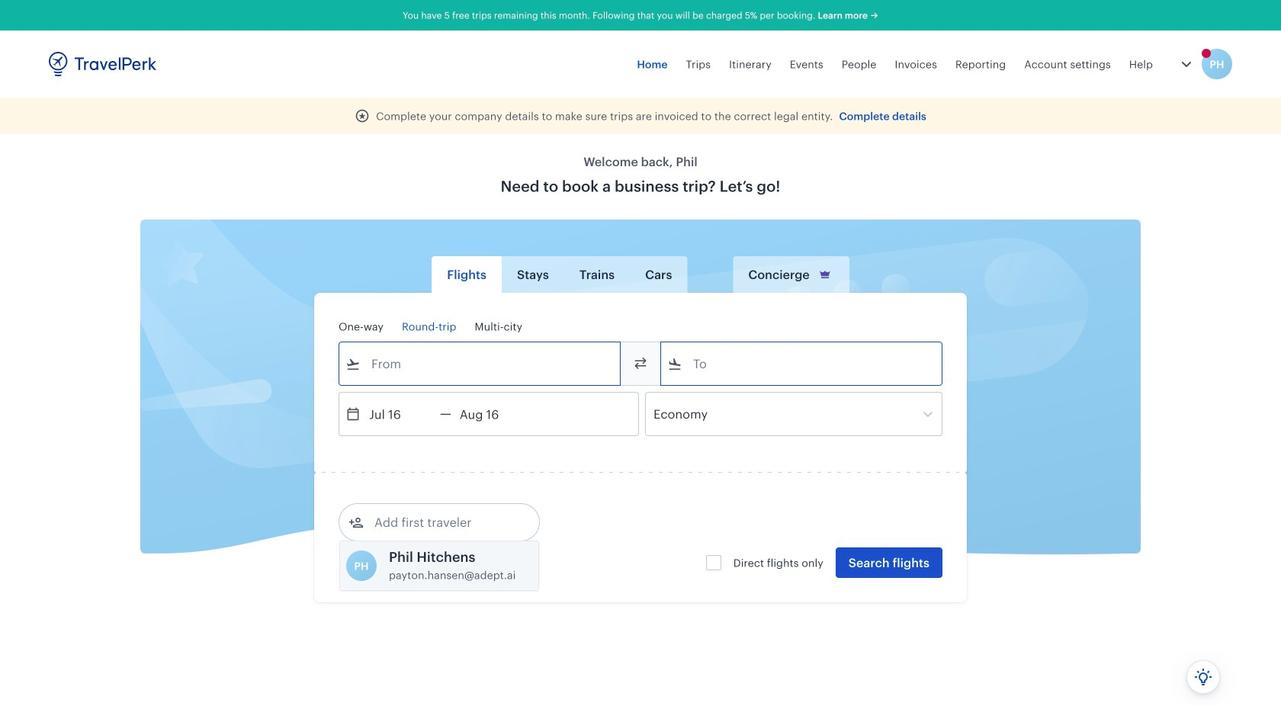 Task type: describe. For each thing, give the bounding box(es) containing it.
To search field
[[683, 352, 922, 376]]



Task type: vqa. For each thing, say whether or not it's contained in the screenshot.
Add traveler search field
no



Task type: locate. For each thing, give the bounding box(es) containing it.
Return text field
[[451, 393, 531, 436]]

From search field
[[361, 352, 600, 376]]

Depart text field
[[361, 393, 440, 436]]

Add first traveler search field
[[364, 510, 523, 535]]



